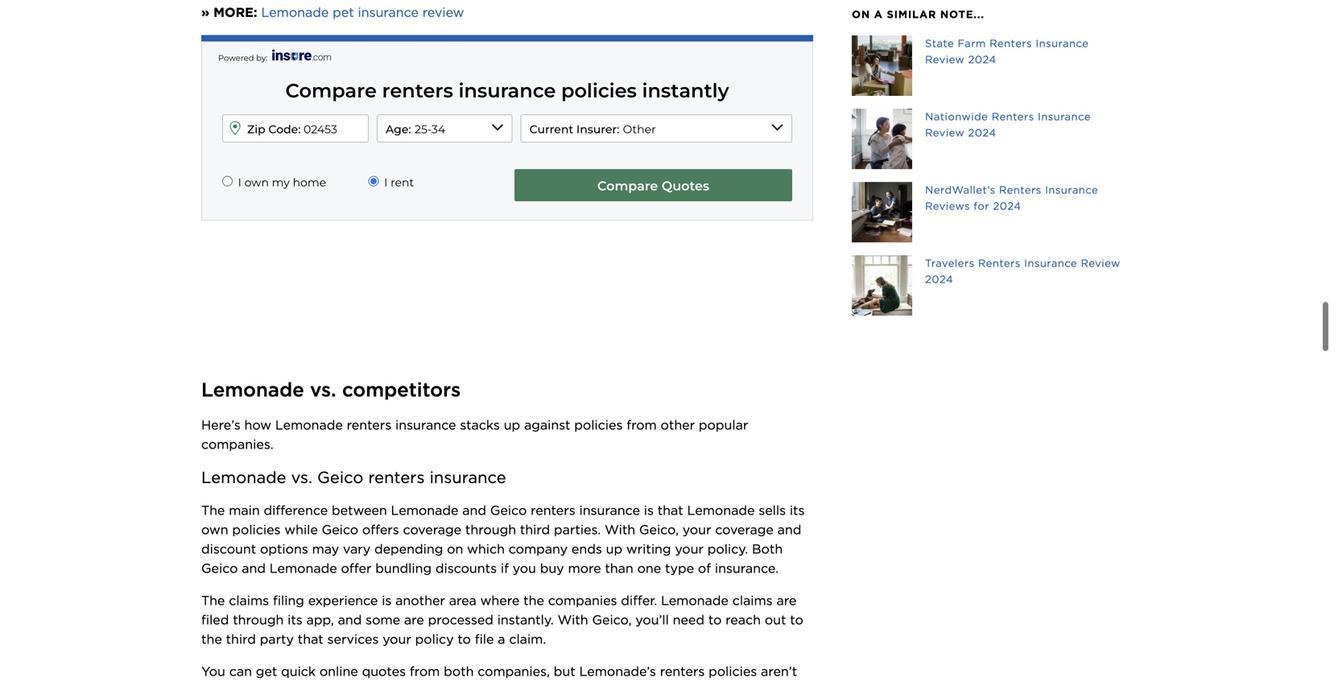 Task type: vqa. For each thing, say whether or not it's contained in the screenshot.
"policies"
yes



Task type: describe. For each thing, give the bounding box(es) containing it.
bundling
[[375, 560, 432, 576]]

renters for travelers
[[978, 257, 1021, 269]]

you
[[201, 663, 225, 679]]

review for nationwide renters insurance review 2024
[[925, 126, 965, 139]]

policies inside the main difference between lemonade and geico renters insurance is that lemonade sells its own policies while geico offers coverage through third parties. with geico, your coverage and discount options may vary depending on which company ends up writing your policy. both geico and lemonade offer bundling discounts if you buy more than one type of insurance.
[[232, 522, 281, 537]]

how
[[244, 417, 271, 433]]

with for parties.
[[605, 522, 636, 537]]

aren't
[[761, 663, 797, 679]]

up inside the here's how lemonade renters insurance stacks up against policies from other popular companies.
[[504, 417, 520, 433]]

review
[[423, 4, 464, 20]]

renters inside the main difference between lemonade and geico renters insurance is that lemonade sells its own policies while geico offers coverage through third parties. with geico, your coverage and discount options may vary depending on which company ends up writing your policy. both geico and lemonade offer bundling discounts if you buy more than one type of insurance.
[[531, 502, 576, 518]]

claim.
[[509, 631, 546, 647]]

companies
[[548, 593, 617, 608]]

processed
[[428, 612, 494, 628]]

the for the main difference between lemonade and geico renters insurance is that lemonade sells its own policies while geico offers coverage through third parties. with geico, your coverage and discount options may vary depending on which company ends up writing your policy. both geico and lemonade offer bundling discounts if you buy more than one type of insurance.
[[201, 502, 225, 518]]

insurance inside the main difference between lemonade and geico renters insurance is that lemonade sells its own policies while geico offers coverage through third parties. with geico, your coverage and discount options may vary depending on which company ends up writing your policy. both geico and lemonade offer bundling discounts if you buy more than one type of insurance.
[[579, 502, 640, 518]]

insurance inside state farm renters insurance review 2024
[[1036, 37, 1089, 50]]

third inside the main difference between lemonade and geico renters insurance is that lemonade sells its own policies while geico offers coverage through third parties. with geico, your coverage and discount options may vary depending on which company ends up writing your policy. both geico and lemonade offer bundling discounts if you buy more than one type of insurance.
[[520, 522, 550, 537]]

between
[[332, 502, 387, 518]]

offers
[[362, 522, 399, 537]]

discount
[[201, 541, 256, 557]]

its inside the claims filing experience is another area where the companies differ. lemonade claims are filed through its app, and some are processed instantly. with geico, you'll need to reach out to the third party that services your policy to file a claim.
[[288, 612, 303, 628]]

geico up may
[[322, 522, 358, 537]]

travelers
[[925, 257, 975, 269]]

difference
[[264, 502, 328, 518]]

the for the claims filing experience is another area where the companies differ. lemonade claims are filed through its app, and some are processed instantly. with geico, you'll need to reach out to the third party that services your policy to file a claim.
[[201, 593, 225, 608]]

both
[[752, 541, 783, 557]]

sells
[[759, 502, 786, 518]]

renters inside state farm renters insurance review 2024
[[990, 37, 1032, 50]]

2024 inside state farm renters insurance review 2024
[[968, 53, 997, 66]]

vary
[[343, 541, 371, 557]]

depending
[[374, 541, 443, 557]]

popular
[[699, 417, 748, 433]]

renters for nerdwallet's
[[999, 184, 1042, 196]]

lemonade's
[[579, 663, 656, 679]]

which
[[467, 541, 505, 557]]

up inside the main difference between lemonade and geico renters insurance is that lemonade sells its own policies while geico offers coverage through third parties. with geico, your coverage and discount options may vary depending on which company ends up writing your policy. both geico and lemonade offer bundling discounts if you buy more than one type of insurance.
[[606, 541, 623, 557]]

farm
[[958, 37, 986, 50]]

a inside the claims filing experience is another area where the companies differ. lemonade claims are filed through its app, and some are processed instantly. with geico, you'll need to reach out to the third party that services your policy to file a claim.
[[498, 631, 505, 647]]

vs. for geico
[[291, 468, 313, 487]]

but
[[554, 663, 576, 679]]

2 claims from the left
[[733, 593, 773, 608]]

on
[[852, 8, 870, 21]]

the main difference between lemonade and geico renters insurance is that lemonade sells its own policies while geico offers coverage through third parties. with geico, your coverage and discount options may vary depending on which company ends up writing your policy. both geico and lemonade offer bundling discounts if you buy more than one type of insurance.
[[201, 502, 809, 576]]

renters up between
[[368, 468, 425, 487]]

may
[[312, 541, 339, 557]]

lemonade left pet
[[261, 4, 329, 20]]

main
[[229, 502, 260, 518]]

that inside the claims filing experience is another area where the companies differ. lemonade claims are filed through its app, and some are processed instantly. with geico, you'll need to reach out to the third party that services your policy to file a claim.
[[298, 631, 324, 647]]

geico up between
[[317, 468, 363, 487]]

you can get quick online quotes from both companies, but lemonade's renters policies aren't
[[201, 663, 801, 682]]

own
[[201, 522, 228, 537]]

lemonade up the policy.
[[687, 502, 755, 518]]

with for instantly.
[[558, 612, 588, 628]]

quick
[[281, 663, 316, 679]]

online
[[320, 663, 358, 679]]

lemonade pet insurance review
[[261, 4, 464, 20]]

1 coverage from the left
[[403, 522, 462, 537]]

travelers renters insurance review 2024
[[925, 257, 1121, 285]]

party
[[260, 631, 294, 647]]

get
[[256, 663, 277, 679]]

filing
[[273, 593, 304, 608]]

policies inside you can get quick online quotes from both companies, but lemonade's renters policies aren't
[[709, 663, 757, 679]]

other
[[661, 417, 695, 433]]

0 vertical spatial the
[[524, 593, 544, 608]]

more:
[[214, 4, 257, 20]]

nerdwallet's renters insurance reviews for 2024
[[925, 184, 1099, 212]]

state
[[925, 37, 954, 50]]

where
[[480, 593, 520, 608]]

review inside state farm renters insurance review 2024
[[925, 53, 965, 66]]

companies,
[[478, 663, 550, 679]]

for
[[974, 200, 990, 212]]

through inside the main difference between lemonade and geico renters insurance is that lemonade sells its own policies while geico offers coverage through third parties. with geico, your coverage and discount options may vary depending on which company ends up writing your policy. both geico and lemonade offer bundling discounts if you buy more than one type of insurance.
[[465, 522, 516, 537]]

lemonade pet insurance review link
[[261, 4, 464, 20]]

0 horizontal spatial to
[[458, 631, 471, 647]]

another
[[396, 593, 445, 608]]

lemonade vs. geico renters insurance
[[201, 468, 506, 487]]

through inside the claims filing experience is another area where the companies differ. lemonade claims are filed through its app, and some are processed instantly. with geico, you'll need to reach out to the third party that services your policy to file a claim.
[[233, 612, 284, 628]]

file
[[475, 631, 494, 647]]

geico up which
[[490, 502, 527, 518]]

similar
[[887, 8, 937, 21]]

differ.
[[621, 593, 657, 608]]

travelers renters insurance review 2024 link
[[852, 255, 1129, 316]]

2024 inside nerdwallet's renters insurance reviews for 2024
[[993, 200, 1021, 212]]

1 claims from the left
[[229, 593, 269, 608]]

1 vertical spatial your
[[675, 541, 704, 557]]

insurance.
[[715, 560, 779, 576]]

its inside the main difference between lemonade and geico renters insurance is that lemonade sells its own policies while geico offers coverage through third parties. with geico, your coverage and discount options may vary depending on which company ends up writing your policy. both geico and lemonade offer bundling discounts if you buy more than one type of insurance.
[[790, 502, 805, 518]]

quotes
[[362, 663, 406, 679]]

state farm renters insurance review 2024
[[925, 37, 1089, 66]]

buy
[[540, 560, 564, 576]]

out
[[765, 612, 786, 628]]

area
[[449, 593, 477, 608]]

services
[[327, 631, 379, 647]]

»
[[201, 4, 210, 20]]

instantly.
[[497, 612, 554, 628]]

stacks
[[460, 417, 500, 433]]

0 vertical spatial a
[[874, 8, 883, 21]]

insurance for travelers renters insurance review 2024
[[1024, 257, 1078, 269]]

state farm renters insurance review 2024 link
[[852, 35, 1129, 96]]

» more:
[[201, 4, 257, 20]]

1 horizontal spatial to
[[709, 612, 722, 628]]

2 horizontal spatial to
[[790, 612, 804, 628]]

reach
[[726, 612, 761, 628]]

of
[[698, 560, 711, 576]]

more
[[568, 560, 601, 576]]

nationwide
[[925, 110, 988, 123]]



Task type: locate. For each thing, give the bounding box(es) containing it.
0 horizontal spatial is
[[382, 593, 392, 608]]

geico, for is
[[639, 522, 679, 537]]

1 horizontal spatial third
[[520, 522, 550, 537]]

0 vertical spatial with
[[605, 522, 636, 537]]

2024 down farm
[[968, 53, 997, 66]]

insurance up parties.
[[579, 502, 640, 518]]

insurance down the here's how lemonade renters insurance stacks up against policies from other popular companies.
[[430, 468, 506, 487]]

a right 'on' on the right top of page
[[874, 8, 883, 21]]

from inside the here's how lemonade renters insurance stacks up against policies from other popular companies.
[[627, 417, 657, 433]]

through up which
[[465, 522, 516, 537]]

0 vertical spatial up
[[504, 417, 520, 433]]

that
[[658, 502, 683, 518], [298, 631, 324, 647]]

0 horizontal spatial coverage
[[403, 522, 462, 537]]

0 vertical spatial are
[[777, 593, 797, 608]]

you
[[513, 560, 536, 576]]

and up which
[[462, 502, 486, 518]]

insurance for nationwide renters insurance review 2024
[[1038, 110, 1091, 123]]

lemonade up depending in the left bottom of the page
[[391, 502, 459, 518]]

options
[[260, 541, 308, 557]]

1 the from the top
[[201, 502, 225, 518]]

0 horizontal spatial third
[[226, 631, 256, 647]]

are down another
[[404, 612, 424, 628]]

0 vertical spatial third
[[520, 522, 550, 537]]

third up can
[[226, 631, 256, 647]]

2024 down travelers
[[925, 273, 954, 285]]

some
[[366, 612, 400, 628]]

insurance inside travelers renters insurance review 2024
[[1024, 257, 1078, 269]]

competitors
[[342, 378, 461, 401]]

1 horizontal spatial is
[[644, 502, 654, 518]]

vs. for competitors
[[310, 378, 336, 401]]

is inside the main difference between lemonade and geico renters insurance is that lemonade sells its own policies while geico offers coverage through third parties. with geico, your coverage and discount options may vary depending on which company ends up writing your policy. both geico and lemonade offer bundling discounts if you buy more than one type of insurance.
[[644, 502, 654, 518]]

2 horizontal spatial policies
[[709, 663, 757, 679]]

1 horizontal spatial are
[[777, 593, 797, 608]]

your down some in the bottom of the page
[[383, 631, 411, 647]]

geico, inside the main difference between lemonade and geico renters insurance is that lemonade sells its own policies while geico offers coverage through third parties. with geico, your coverage and discount options may vary depending on which company ends up writing your policy. both geico and lemonade offer bundling discounts if you buy more than one type of insurance.
[[639, 522, 679, 537]]

renters for nationwide
[[992, 110, 1034, 123]]

to right out
[[790, 612, 804, 628]]

1 horizontal spatial claims
[[733, 593, 773, 608]]

on
[[447, 541, 463, 557]]

2024 down nationwide
[[968, 126, 997, 139]]

1 vertical spatial its
[[288, 612, 303, 628]]

renters down nationwide renters insurance review 2024 'link'
[[999, 184, 1042, 196]]

the up instantly.
[[524, 593, 544, 608]]

1 horizontal spatial up
[[606, 541, 623, 557]]

1 horizontal spatial with
[[605, 522, 636, 537]]

geico, for companies
[[592, 612, 632, 628]]

nerdwallet's renters insurance reviews for 2024 link
[[852, 182, 1129, 242]]

policy
[[415, 631, 454, 647]]

lemonade
[[261, 4, 329, 20], [201, 378, 304, 401], [275, 417, 343, 433], [201, 468, 286, 487], [391, 502, 459, 518], [687, 502, 755, 518], [270, 560, 337, 576], [661, 593, 729, 608]]

1 horizontal spatial that
[[658, 502, 683, 518]]

company
[[509, 541, 568, 557]]

its right 'sells'
[[790, 502, 805, 518]]

1 vertical spatial geico,
[[592, 612, 632, 628]]

the
[[524, 593, 544, 608], [201, 631, 222, 647]]

1 vertical spatial is
[[382, 593, 392, 608]]

1 vertical spatial a
[[498, 631, 505, 647]]

review inside nationwide renters insurance review 2024
[[925, 126, 965, 139]]

your inside the claims filing experience is another area where the companies differ. lemonade claims are filed through its app, and some are processed instantly. with geico, you'll need to reach out to the third party that services your policy to file a claim.
[[383, 631, 411, 647]]

renters up parties.
[[531, 502, 576, 518]]

0 vertical spatial from
[[627, 417, 657, 433]]

up up than
[[606, 541, 623, 557]]

that inside the main difference between lemonade and geico renters insurance is that lemonade sells its own policies while geico offers coverage through third parties. with geico, your coverage and discount options may vary depending on which company ends up writing your policy. both geico and lemonade offer bundling discounts if you buy more than one type of insurance.
[[658, 502, 683, 518]]

renters down competitors
[[347, 417, 392, 433]]

0 horizontal spatial claims
[[229, 593, 269, 608]]

renters right travelers
[[978, 257, 1021, 269]]

are up out
[[777, 593, 797, 608]]

renters inside nationwide renters insurance review 2024
[[992, 110, 1034, 123]]

1 vertical spatial the
[[201, 593, 225, 608]]

companies.
[[201, 436, 274, 452]]

2024 inside travelers renters insurance review 2024
[[925, 273, 954, 285]]

0 vertical spatial through
[[465, 522, 516, 537]]

0 horizontal spatial are
[[404, 612, 424, 628]]

0 vertical spatial your
[[683, 522, 711, 537]]

experience
[[308, 593, 378, 608]]

lemonade vs. competitors
[[201, 378, 461, 401]]

claims
[[229, 593, 269, 608], [733, 593, 773, 608]]

ends
[[572, 541, 602, 557]]

is up some in the bottom of the page
[[382, 593, 392, 608]]

the inside the claims filing experience is another area where the companies differ. lemonade claims are filed through its app, and some are processed instantly. with geico, you'll need to reach out to the third party that services your policy to file a claim.
[[201, 593, 225, 608]]

from inside you can get quick online quotes from both companies, but lemonade's renters policies aren't
[[410, 663, 440, 679]]

the up own at bottom
[[201, 502, 225, 518]]

if
[[501, 560, 509, 576]]

2 vertical spatial policies
[[709, 663, 757, 679]]

0 horizontal spatial its
[[288, 612, 303, 628]]

policies right against
[[574, 417, 623, 433]]

renters
[[347, 417, 392, 433], [368, 468, 425, 487], [531, 502, 576, 518], [660, 663, 705, 679]]

1 horizontal spatial coverage
[[715, 522, 774, 537]]

1 horizontal spatial the
[[524, 593, 544, 608]]

third up company
[[520, 522, 550, 537]]

insurance inside the here's how lemonade renters insurance stacks up against policies from other popular companies.
[[395, 417, 456, 433]]

policies down the main
[[232, 522, 281, 537]]

lemonade up need
[[661, 593, 729, 608]]

review inside travelers renters insurance review 2024
[[1081, 257, 1121, 269]]

to
[[709, 612, 722, 628], [790, 612, 804, 628], [458, 631, 471, 647]]

through
[[465, 522, 516, 537], [233, 612, 284, 628]]

1 horizontal spatial policies
[[574, 417, 623, 433]]

with up writing
[[605, 522, 636, 537]]

0 horizontal spatial through
[[233, 612, 284, 628]]

is
[[644, 502, 654, 518], [382, 593, 392, 608]]

0 horizontal spatial from
[[410, 663, 440, 679]]

your up the policy.
[[683, 522, 711, 537]]

vs.
[[310, 378, 336, 401], [291, 468, 313, 487]]

1 vertical spatial from
[[410, 663, 440, 679]]

claims up reach
[[733, 593, 773, 608]]

nationwide renters insurance review 2024 link
[[852, 109, 1129, 169]]

0 vertical spatial review
[[925, 53, 965, 66]]

is up writing
[[644, 502, 654, 518]]

0 vertical spatial the
[[201, 502, 225, 518]]

and down 'sells'
[[778, 522, 802, 537]]

here's
[[201, 417, 241, 433]]

policies
[[574, 417, 623, 433], [232, 522, 281, 537], [709, 663, 757, 679]]

claims up filed
[[229, 593, 269, 608]]

while
[[285, 522, 318, 537]]

and up the services
[[338, 612, 362, 628]]

geico, up writing
[[639, 522, 679, 537]]

its down filing
[[288, 612, 303, 628]]

up right stacks
[[504, 417, 520, 433]]

type
[[665, 560, 694, 576]]

on a similar note...
[[852, 8, 985, 21]]

1 horizontal spatial through
[[465, 522, 516, 537]]

from down policy
[[410, 663, 440, 679]]

offer
[[341, 560, 372, 576]]

vs. up difference
[[291, 468, 313, 487]]

coverage
[[403, 522, 462, 537], [715, 522, 774, 537]]

insurance for nerdwallet's renters insurance reviews for 2024
[[1045, 184, 1099, 196]]

note...
[[941, 8, 985, 21]]

the claims filing experience is another area where the companies differ. lemonade claims are filed through its app, and some are processed instantly. with geico, you'll need to reach out to the third party that services your policy to file a claim.
[[201, 593, 807, 647]]

the up filed
[[201, 593, 225, 608]]

0 horizontal spatial geico,
[[592, 612, 632, 628]]

its
[[790, 502, 805, 518], [288, 612, 303, 628]]

to down processed
[[458, 631, 471, 647]]

policy.
[[708, 541, 748, 557]]

0 vertical spatial is
[[644, 502, 654, 518]]

review
[[925, 53, 965, 66], [925, 126, 965, 139], [1081, 257, 1121, 269]]

0 horizontal spatial policies
[[232, 522, 281, 537]]

with inside the claims filing experience is another area where the companies differ. lemonade claims are filed through its app, and some are processed instantly. with geico, you'll need to reach out to the third party that services your policy to file a claim.
[[558, 612, 588, 628]]

insurance inside nerdwallet's renters insurance reviews for 2024
[[1045, 184, 1099, 196]]

insurance right pet
[[358, 4, 419, 20]]

against
[[524, 417, 571, 433]]

1 horizontal spatial from
[[627, 417, 657, 433]]

and down discount
[[242, 560, 266, 576]]

0 horizontal spatial with
[[558, 612, 588, 628]]

both
[[444, 663, 474, 679]]

vs. left competitors
[[310, 378, 336, 401]]

0 horizontal spatial that
[[298, 631, 324, 647]]

1 vertical spatial with
[[558, 612, 588, 628]]

policies left aren't
[[709, 663, 757, 679]]

the inside the main difference between lemonade and geico renters insurance is that lemonade sells its own policies while geico offers coverage through third parties. with geico, your coverage and discount options may vary depending on which company ends up writing your policy. both geico and lemonade offer bundling discounts if you buy more than one type of insurance.
[[201, 502, 225, 518]]

1 horizontal spatial a
[[874, 8, 883, 21]]

coverage up on
[[403, 522, 462, 537]]

from left the other
[[627, 417, 657, 433]]

lemonade inside the claims filing experience is another area where the companies differ. lemonade claims are filed through its app, and some are processed instantly. with geico, you'll need to reach out to the third party that services your policy to file a claim.
[[661, 593, 729, 608]]

that up writing
[[658, 502, 683, 518]]

lemonade inside the here's how lemonade renters insurance stacks up against policies from other popular companies.
[[275, 417, 343, 433]]

2024 inside nationwide renters insurance review 2024
[[968, 126, 997, 139]]

0 horizontal spatial the
[[201, 631, 222, 647]]

insurance inside nationwide renters insurance review 2024
[[1038, 110, 1091, 123]]

geico, down differ.
[[592, 612, 632, 628]]

1 vertical spatial up
[[606, 541, 623, 557]]

with down companies
[[558, 612, 588, 628]]

2 the from the top
[[201, 593, 225, 608]]

that down app,
[[298, 631, 324, 647]]

reviews
[[925, 200, 970, 212]]

insurance
[[358, 4, 419, 20], [395, 417, 456, 433], [430, 468, 506, 487], [579, 502, 640, 518]]

renters down need
[[660, 663, 705, 679]]

renters right farm
[[990, 37, 1032, 50]]

1 vertical spatial vs.
[[291, 468, 313, 487]]

2024 right for on the right of page
[[993, 200, 1021, 212]]

0 horizontal spatial a
[[498, 631, 505, 647]]

parties.
[[554, 522, 601, 537]]

nationwide renters insurance review 2024
[[925, 110, 1091, 139]]

filed
[[201, 612, 229, 628]]

1 vertical spatial third
[[226, 631, 256, 647]]

1 vertical spatial through
[[233, 612, 284, 628]]

can
[[229, 663, 252, 679]]

writing
[[626, 541, 671, 557]]

than
[[605, 560, 634, 576]]

lemonade up how
[[201, 378, 304, 401]]

1 horizontal spatial geico,
[[639, 522, 679, 537]]

your up type
[[675, 541, 704, 557]]

geico
[[317, 468, 363, 487], [490, 502, 527, 518], [322, 522, 358, 537], [201, 560, 238, 576]]

the down filed
[[201, 631, 222, 647]]

insurance down competitors
[[395, 417, 456, 433]]

geico down discount
[[201, 560, 238, 576]]

lemonade down options
[[270, 560, 337, 576]]

coverage up the policy.
[[715, 522, 774, 537]]

a
[[874, 8, 883, 21], [498, 631, 505, 647]]

1 vertical spatial policies
[[232, 522, 281, 537]]

here's how lemonade renters insurance stacks up against policies from other popular companies.
[[201, 417, 752, 452]]

0 vertical spatial its
[[790, 502, 805, 518]]

review for travelers renters insurance review 2024
[[1081, 257, 1121, 269]]

you'll
[[636, 612, 669, 628]]

app,
[[306, 612, 334, 628]]

to right need
[[709, 612, 722, 628]]

0 vertical spatial vs.
[[310, 378, 336, 401]]

0 vertical spatial that
[[658, 502, 683, 518]]

1 vertical spatial that
[[298, 631, 324, 647]]

lemonade up the main
[[201, 468, 286, 487]]

renters inside you can get quick online quotes from both companies, but lemonade's renters policies aren't
[[660, 663, 705, 679]]

insurance
[[1036, 37, 1089, 50], [1038, 110, 1091, 123], [1045, 184, 1099, 196], [1024, 257, 1078, 269]]

0 vertical spatial geico,
[[639, 522, 679, 537]]

renters inside the here's how lemonade renters insurance stacks up against policies from other popular companies.
[[347, 417, 392, 433]]

with inside the main difference between lemonade and geico renters insurance is that lemonade sells its own policies while geico offers coverage through third parties. with geico, your coverage and discount options may vary depending on which company ends up writing your policy. both geico and lemonade offer bundling discounts if you buy more than one type of insurance.
[[605, 522, 636, 537]]

need
[[673, 612, 705, 628]]

nerdwallet's
[[925, 184, 996, 196]]

pet
[[333, 4, 354, 20]]

third inside the claims filing experience is another area where the companies differ. lemonade claims are filed through its app, and some are processed instantly. with geico, you'll need to reach out to the third party that services your policy to file a claim.
[[226, 631, 256, 647]]

0 vertical spatial policies
[[574, 417, 623, 433]]

one
[[637, 560, 661, 576]]

third
[[520, 522, 550, 537], [226, 631, 256, 647]]

0 horizontal spatial up
[[504, 417, 520, 433]]

renters inside nerdwallet's renters insurance reviews for 2024
[[999, 184, 1042, 196]]

with
[[605, 522, 636, 537], [558, 612, 588, 628]]

1 horizontal spatial its
[[790, 502, 805, 518]]

1 vertical spatial the
[[201, 631, 222, 647]]

through up "party"
[[233, 612, 284, 628]]

lemonade down lemonade vs. competitors
[[275, 417, 343, 433]]

renters down state farm renters insurance review 2024 link
[[992, 110, 1034, 123]]

renters inside travelers renters insurance review 2024
[[978, 257, 1021, 269]]

policies inside the here's how lemonade renters insurance stacks up against policies from other popular companies.
[[574, 417, 623, 433]]

2 vertical spatial your
[[383, 631, 411, 647]]

2 coverage from the left
[[715, 522, 774, 537]]

2 vertical spatial review
[[1081, 257, 1121, 269]]

1 vertical spatial review
[[925, 126, 965, 139]]

discounts
[[436, 560, 497, 576]]

and inside the claims filing experience is another area where the companies differ. lemonade claims are filed through its app, and some are processed instantly. with geico, you'll need to reach out to the third party that services your policy to file a claim.
[[338, 612, 362, 628]]

geico, inside the claims filing experience is another area where the companies differ. lemonade claims are filed through its app, and some are processed instantly. with geico, you'll need to reach out to the third party that services your policy to file a claim.
[[592, 612, 632, 628]]

and
[[462, 502, 486, 518], [778, 522, 802, 537], [242, 560, 266, 576], [338, 612, 362, 628]]

1 vertical spatial are
[[404, 612, 424, 628]]

a right file
[[498, 631, 505, 647]]

is inside the claims filing experience is another area where the companies differ. lemonade claims are filed through its app, and some are processed instantly. with geico, you'll need to reach out to the third party that services your policy to file a claim.
[[382, 593, 392, 608]]



